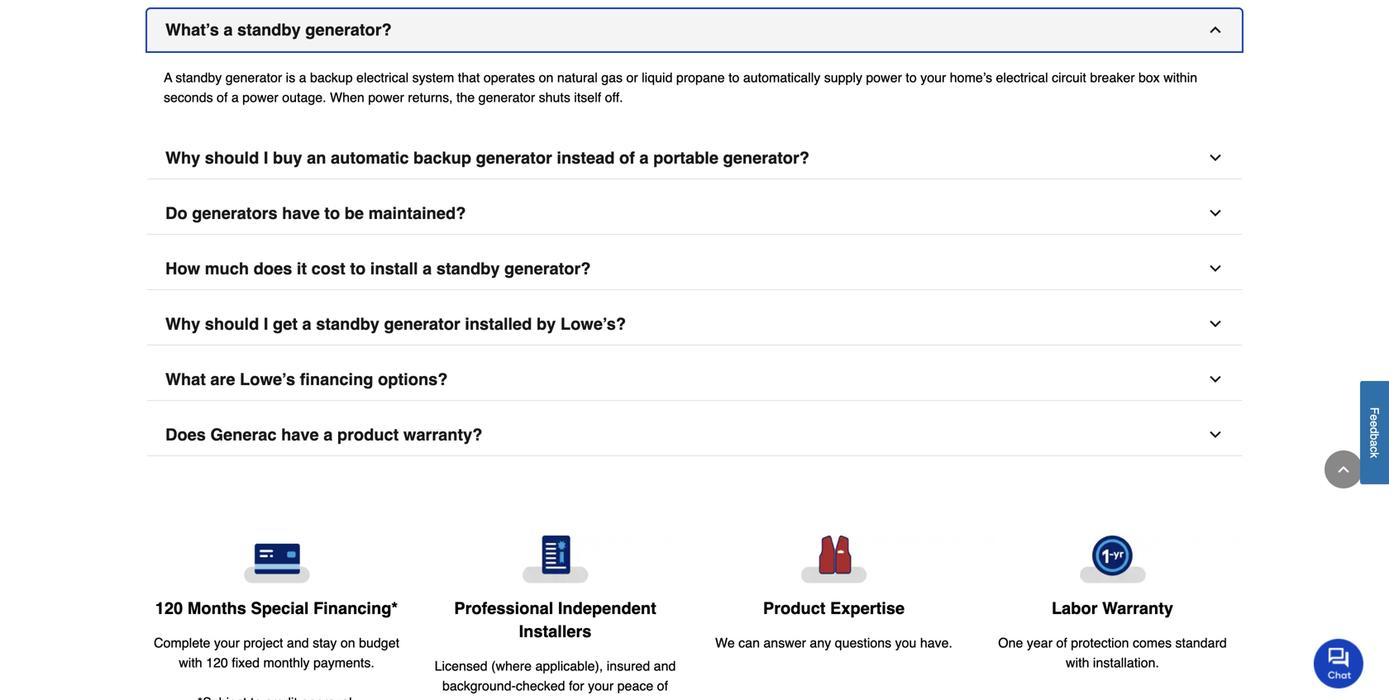 Task type: vqa. For each thing, say whether or not it's contained in the screenshot.
the A dark blue background check icon.
yes



Task type: locate. For each thing, give the bounding box(es) containing it.
chevron down image
[[1207, 150, 1224, 166], [1207, 316, 1224, 332]]

power right supply
[[866, 70, 902, 85]]

generator? up when
[[305, 20, 392, 39]]

why
[[165, 148, 200, 167], [165, 315, 200, 334]]

monthly
[[263, 655, 310, 671]]

why for why should i buy an automatic backup generator instead of a portable generator?
[[165, 148, 200, 167]]

off.
[[605, 90, 623, 105]]

a right get
[[302, 315, 312, 334]]

electrical up when
[[356, 70, 409, 85]]

standby up financing at the bottom left
[[316, 315, 380, 334]]

product expertise
[[763, 599, 905, 618]]

chevron down image inside why should i buy an automatic backup generator instead of a portable generator? button
[[1207, 150, 1224, 166]]

should inside button
[[205, 148, 259, 167]]

cost
[[312, 259, 346, 278]]

c
[[1368, 447, 1382, 453]]

seconds
[[164, 90, 213, 105]]

1 horizontal spatial on
[[539, 70, 554, 85]]

1 vertical spatial chevron down image
[[1207, 316, 1224, 332]]

0 vertical spatial on
[[539, 70, 554, 85]]

your up fixed
[[214, 636, 240, 651]]

standby up installed
[[437, 259, 500, 278]]

why inside button
[[165, 315, 200, 334]]

your inside a standby generator is a backup electrical system that operates on natural gas or liquid propane to automatically supply power to your home's electrical circuit breaker box within seconds of a power outage. when power returns, the generator shuts itself off.
[[921, 70, 946, 85]]

1 chevron down image from the top
[[1207, 150, 1224, 166]]

should inside button
[[205, 315, 259, 334]]

have inside do generators have to be maintained? button
[[282, 204, 320, 223]]

what are lowe's financing options?
[[165, 370, 448, 389]]

is
[[286, 70, 295, 85]]

a right install
[[423, 259, 432, 278]]

breaker
[[1090, 70, 1135, 85]]

a dark blue background check icon. image
[[429, 536, 681, 584]]

1 vertical spatial 120
[[206, 655, 228, 671]]

i left buy
[[264, 148, 268, 167]]

does generac have a product warranty?
[[165, 425, 483, 444]]

a standby generator is a backup electrical system that operates on natural gas or liquid propane to automatically supply power to your home's electrical circuit breaker box within seconds of a power outage. when power returns, the generator shuts itself off.
[[164, 70, 1198, 105]]

2 should from the top
[[205, 315, 259, 334]]

why should i buy an automatic backup generator instead of a portable generator?
[[165, 148, 810, 167]]

with down protection
[[1066, 655, 1090, 671]]

your right for at the left
[[588, 678, 614, 694]]

1 chevron down image from the top
[[1207, 205, 1224, 221]]

standby up 'seconds'
[[176, 70, 222, 85]]

generator
[[226, 70, 282, 85], [479, 90, 535, 105], [476, 148, 552, 167], [384, 315, 460, 334]]

have down the what are lowe's financing options?
[[281, 425, 319, 444]]

1 vertical spatial backup
[[414, 148, 471, 167]]

1 i from the top
[[264, 148, 268, 167]]

generator?
[[305, 20, 392, 39], [723, 148, 810, 167], [505, 259, 591, 278]]

2 chevron down image from the top
[[1207, 260, 1224, 277]]

how much does it cost to install a standby generator?
[[165, 259, 591, 278]]

1 horizontal spatial 120
[[206, 655, 228, 671]]

chevron down image
[[1207, 205, 1224, 221], [1207, 260, 1224, 277], [1207, 371, 1224, 388], [1207, 427, 1224, 443]]

much
[[205, 259, 249, 278]]

0 vertical spatial chevron down image
[[1207, 150, 1224, 166]]

of inside licensed (where applicable), insured and background-checked for your peace of mind.
[[657, 678, 668, 694]]

e up the b at the bottom
[[1368, 421, 1382, 428]]

backup
[[310, 70, 353, 85], [414, 148, 471, 167]]

1 why from the top
[[165, 148, 200, 167]]

a right what's
[[224, 20, 233, 39]]

0 vertical spatial generator?
[[305, 20, 392, 39]]

a right 'seconds'
[[231, 90, 239, 105]]

i
[[264, 148, 268, 167], [264, 315, 268, 334]]

operates
[[484, 70, 535, 85]]

does
[[165, 425, 206, 444]]

0 horizontal spatial on
[[341, 636, 355, 651]]

with down complete
[[179, 655, 202, 671]]

2 electrical from the left
[[996, 70, 1048, 85]]

expertise
[[830, 599, 905, 618]]

standby inside button
[[237, 20, 301, 39]]

to left be
[[324, 204, 340, 223]]

on up payments.
[[341, 636, 355, 651]]

generator inside button
[[476, 148, 552, 167]]

and right insured
[[654, 659, 676, 674]]

for
[[569, 678, 584, 694]]

chevron down image for why should i buy an automatic backup generator instead of a portable generator?
[[1207, 150, 1224, 166]]

of right year
[[1057, 636, 1068, 651]]

2 chevron down image from the top
[[1207, 316, 1224, 332]]

chevron down image inside the does generac have a product warranty? button
[[1207, 427, 1224, 443]]

d
[[1368, 428, 1382, 434]]

0 vertical spatial backup
[[310, 70, 353, 85]]

power
[[866, 70, 902, 85], [242, 90, 279, 105], [368, 90, 404, 105]]

2 vertical spatial generator?
[[505, 259, 591, 278]]

how
[[165, 259, 200, 278]]

can
[[739, 635, 760, 651]]

chevron down image inside do generators have to be maintained? button
[[1207, 205, 1224, 221]]

be
[[345, 204, 364, 223]]

power right when
[[368, 90, 404, 105]]

to right cost
[[350, 259, 366, 278]]

1 vertical spatial i
[[264, 315, 268, 334]]

chevron down image inside how much does it cost to install a standby generator? button
[[1207, 260, 1224, 277]]

should
[[205, 148, 259, 167], [205, 315, 259, 334]]

1 vertical spatial and
[[654, 659, 676, 674]]

1 vertical spatial your
[[214, 636, 240, 651]]

warranty
[[1102, 599, 1174, 618]]

we
[[715, 635, 735, 651]]

protection
[[1071, 636, 1129, 651]]

e up d
[[1368, 415, 1382, 421]]

of inside button
[[619, 148, 635, 167]]

one year of protection comes standard with installation.
[[998, 636, 1227, 671]]

complete your project and stay on budget with 120 fixed monthly payments.
[[154, 636, 399, 671]]

backup up when
[[310, 70, 353, 85]]

2 i from the top
[[264, 315, 268, 334]]

1 horizontal spatial backup
[[414, 148, 471, 167]]

1 with from the left
[[179, 655, 202, 671]]

generator? right portable
[[723, 148, 810, 167]]

f e e d b a c k button
[[1360, 381, 1389, 485]]

0 vertical spatial and
[[287, 636, 309, 651]]

i inside button
[[264, 315, 268, 334]]

maintained?
[[369, 204, 466, 223]]

months
[[188, 599, 246, 618]]

1 vertical spatial have
[[281, 425, 319, 444]]

and up monthly
[[287, 636, 309, 651]]

on up shuts
[[539, 70, 554, 85]]

of right 'seconds'
[[217, 90, 228, 105]]

generator left instead
[[476, 148, 552, 167]]

have left be
[[282, 204, 320, 223]]

of
[[217, 90, 228, 105], [619, 148, 635, 167], [1057, 636, 1068, 651], [657, 678, 668, 694]]

standard
[[1176, 636, 1227, 651]]

i inside button
[[264, 148, 268, 167]]

financing*
[[313, 599, 398, 618]]

of right peace
[[657, 678, 668, 694]]

0 horizontal spatial and
[[287, 636, 309, 651]]

of right instead
[[619, 148, 635, 167]]

why down how at the top of the page
[[165, 315, 200, 334]]

0 vertical spatial have
[[282, 204, 320, 223]]

should for get
[[205, 315, 259, 334]]

chevron down image for why should i get a standby generator installed by lowe's?
[[1207, 316, 1224, 332]]

2 horizontal spatial power
[[866, 70, 902, 85]]

chevron down image inside why should i get a standby generator installed by lowe's? button
[[1207, 316, 1224, 332]]

0 vertical spatial should
[[205, 148, 259, 167]]

have inside the does generac have a product warranty? button
[[281, 425, 319, 444]]

0 horizontal spatial power
[[242, 90, 279, 105]]

independent
[[558, 599, 656, 618]]

and inside 'complete your project and stay on budget with 120 fixed monthly payments.'
[[287, 636, 309, 651]]

0 horizontal spatial 120
[[155, 599, 183, 618]]

electrical left circuit
[[996, 70, 1048, 85]]

chevron down image for to
[[1207, 260, 1224, 277]]

have.
[[920, 635, 953, 651]]

mind.
[[539, 698, 572, 701]]

chevron down image inside what are lowe's financing options? button
[[1207, 371, 1224, 388]]

generator up options?
[[384, 315, 460, 334]]

it
[[297, 259, 307, 278]]

1 vertical spatial on
[[341, 636, 355, 651]]

i left get
[[264, 315, 268, 334]]

0 vertical spatial i
[[264, 148, 268, 167]]

to inside button
[[350, 259, 366, 278]]

0 vertical spatial why
[[165, 148, 200, 167]]

a
[[224, 20, 233, 39], [299, 70, 306, 85], [231, 90, 239, 105], [640, 148, 649, 167], [423, 259, 432, 278], [302, 315, 312, 334], [324, 425, 333, 444], [1368, 440, 1382, 447]]

licensed
[[435, 659, 488, 674]]

a up k
[[1368, 440, 1382, 447]]

should up generators
[[205, 148, 259, 167]]

1 horizontal spatial and
[[654, 659, 676, 674]]

0 horizontal spatial with
[[179, 655, 202, 671]]

4 chevron down image from the top
[[1207, 427, 1224, 443]]

2 vertical spatial your
[[588, 678, 614, 694]]

1 vertical spatial why
[[165, 315, 200, 334]]

payments.
[[313, 655, 374, 671]]

should left get
[[205, 315, 259, 334]]

background-
[[442, 678, 516, 694]]

0 horizontal spatial generator?
[[305, 20, 392, 39]]

generator? up by
[[505, 259, 591, 278]]

circuit
[[1052, 70, 1087, 85]]

install
[[370, 259, 418, 278]]

a lowe's red vest icon. image
[[708, 536, 960, 584]]

your left home's
[[921, 70, 946, 85]]

2 horizontal spatial generator?
[[723, 148, 810, 167]]

with inside one year of protection comes standard with installation.
[[1066, 655, 1090, 671]]

1 vertical spatial should
[[205, 315, 259, 334]]

licensed (where applicable), insured and background-checked for your peace of mind.
[[435, 659, 676, 701]]

2 horizontal spatial your
[[921, 70, 946, 85]]

why up do on the left top of the page
[[165, 148, 200, 167]]

0 vertical spatial your
[[921, 70, 946, 85]]

1 horizontal spatial power
[[368, 90, 404, 105]]

1 should from the top
[[205, 148, 259, 167]]

backup up maintained?
[[414, 148, 471, 167]]

1 e from the top
[[1368, 415, 1382, 421]]

120
[[155, 599, 183, 618], [206, 655, 228, 671]]

0 horizontal spatial electrical
[[356, 70, 409, 85]]

system
[[412, 70, 454, 85]]

120 months special financing*
[[155, 599, 398, 618]]

standby up is
[[237, 20, 301, 39]]

power left outage.
[[242, 90, 279, 105]]

1 horizontal spatial with
[[1066, 655, 1090, 671]]

standby
[[237, 20, 301, 39], [176, 70, 222, 85], [437, 259, 500, 278], [316, 315, 380, 334]]

120 up complete
[[155, 599, 183, 618]]

why inside button
[[165, 148, 200, 167]]

0 horizontal spatial backup
[[310, 70, 353, 85]]

2 e from the top
[[1368, 421, 1382, 428]]

any
[[810, 635, 831, 651]]

budget
[[359, 636, 399, 651]]

3 chevron down image from the top
[[1207, 371, 1224, 388]]

2 with from the left
[[1066, 655, 1090, 671]]

have for generac
[[281, 425, 319, 444]]

comes
[[1133, 636, 1172, 651]]

on
[[539, 70, 554, 85], [341, 636, 355, 651]]

120 left fixed
[[206, 655, 228, 671]]

buy
[[273, 148, 302, 167]]

2 why from the top
[[165, 315, 200, 334]]

i for get
[[264, 315, 268, 334]]

automatically
[[743, 70, 821, 85]]

1 horizontal spatial your
[[588, 678, 614, 694]]

0 horizontal spatial your
[[214, 636, 240, 651]]

1 horizontal spatial electrical
[[996, 70, 1048, 85]]



Task type: describe. For each thing, give the bounding box(es) containing it.
k
[[1368, 453, 1382, 459]]

backup inside button
[[414, 148, 471, 167]]

supply
[[824, 70, 863, 85]]

financing
[[300, 370, 373, 389]]

why for why should i get a standby generator installed by lowe's?
[[165, 315, 200, 334]]

why should i get a standby generator installed by lowe's?
[[165, 315, 626, 334]]

on inside 'complete your project and stay on budget with 120 fixed monthly payments.'
[[341, 636, 355, 651]]

what's a standby generator?
[[165, 20, 392, 39]]

by
[[537, 315, 556, 334]]

f e e d b a c k
[[1368, 408, 1382, 459]]

a right is
[[299, 70, 306, 85]]

does
[[254, 259, 292, 278]]

when
[[330, 90, 365, 105]]

fixed
[[232, 655, 260, 671]]

options?
[[378, 370, 448, 389]]

a inside button
[[302, 315, 312, 334]]

i for buy
[[264, 148, 268, 167]]

on inside a standby generator is a backup electrical system that operates on natural gas or liquid propane to automatically supply power to your home's electrical circuit breaker box within seconds of a power outage. when power returns, the generator shuts itself off.
[[539, 70, 554, 85]]

and inside licensed (where applicable), insured and background-checked for your peace of mind.
[[654, 659, 676, 674]]

1 electrical from the left
[[356, 70, 409, 85]]

that
[[458, 70, 480, 85]]

generators
[[192, 204, 278, 223]]

what are lowe's financing options? button
[[147, 359, 1242, 401]]

automatic
[[331, 148, 409, 167]]

warranty?
[[403, 425, 483, 444]]

applicable),
[[535, 659, 603, 674]]

120 inside 'complete your project and stay on budget with 120 fixed monthly payments.'
[[206, 655, 228, 671]]

b
[[1368, 434, 1382, 440]]

a left portable
[[640, 148, 649, 167]]

returns,
[[408, 90, 453, 105]]

installed
[[465, 315, 532, 334]]

generator? inside button
[[305, 20, 392, 39]]

year
[[1027, 636, 1053, 651]]

what
[[165, 370, 206, 389]]

what's a standby generator? button
[[147, 9, 1242, 51]]

professional independent installers
[[454, 599, 656, 641]]

lowe's
[[240, 370, 295, 389]]

box
[[1139, 70, 1160, 85]]

does generac have a product warranty? button
[[147, 414, 1242, 456]]

to inside button
[[324, 204, 340, 223]]

a blue 1-year labor warranty icon. image
[[987, 536, 1239, 584]]

chevron up image
[[1336, 461, 1352, 478]]

one
[[998, 636, 1023, 651]]

have for generators
[[282, 204, 320, 223]]

should for buy
[[205, 148, 259, 167]]

you
[[895, 635, 917, 651]]

your inside licensed (where applicable), insured and background-checked for your peace of mind.
[[588, 678, 614, 694]]

stay
[[313, 636, 337, 651]]

liquid
[[642, 70, 673, 85]]

shuts
[[539, 90, 571, 105]]

natural
[[557, 70, 598, 85]]

your inside 'complete your project and stay on budget with 120 fixed monthly payments.'
[[214, 636, 240, 651]]

we can answer any questions you have.
[[715, 635, 953, 651]]

to left home's
[[906, 70, 917, 85]]

chevron down image for maintained?
[[1207, 205, 1224, 221]]

what's
[[165, 20, 219, 39]]

labor warranty
[[1052, 599, 1174, 618]]

chevron up image
[[1207, 21, 1224, 38]]

installation.
[[1093, 655, 1159, 671]]

1 vertical spatial generator?
[[723, 148, 810, 167]]

labor
[[1052, 599, 1098, 618]]

chevron down image for warranty?
[[1207, 427, 1224, 443]]

of inside a standby generator is a backup electrical system that operates on natural gas or liquid propane to automatically supply power to your home's electrical circuit breaker box within seconds of a power outage. when power returns, the generator shuts itself off.
[[217, 90, 228, 105]]

outage.
[[282, 90, 326, 105]]

of inside one year of protection comes standard with installation.
[[1057, 636, 1068, 651]]

standby inside button
[[316, 315, 380, 334]]

professional
[[454, 599, 554, 618]]

do generators have to be maintained? button
[[147, 193, 1242, 235]]

complete
[[154, 636, 210, 651]]

backup inside a standby generator is a backup electrical system that operates on natural gas or liquid propane to automatically supply power to your home's electrical circuit breaker box within seconds of a power outage. when power returns, the generator shuts itself off.
[[310, 70, 353, 85]]

peace
[[617, 678, 654, 694]]

propane
[[676, 70, 725, 85]]

generator left is
[[226, 70, 282, 85]]

how much does it cost to install a standby generator? button
[[147, 248, 1242, 290]]

why should i buy an automatic backup generator instead of a portable generator? button
[[147, 137, 1242, 179]]

(where
[[491, 659, 532, 674]]

project
[[244, 636, 283, 651]]

generator down operates
[[479, 90, 535, 105]]

within
[[1164, 70, 1198, 85]]

special
[[251, 599, 309, 618]]

checked
[[516, 678, 565, 694]]

instead
[[557, 148, 615, 167]]

product
[[337, 425, 399, 444]]

a left product
[[324, 425, 333, 444]]

home's
[[950, 70, 992, 85]]

scroll to top element
[[1325, 451, 1363, 489]]

with inside 'complete your project and stay on budget with 120 fixed monthly payments.'
[[179, 655, 202, 671]]

generator inside button
[[384, 315, 460, 334]]

1 horizontal spatial generator?
[[505, 259, 591, 278]]

f
[[1368, 408, 1382, 415]]

answer
[[764, 635, 806, 651]]

the
[[457, 90, 475, 105]]

generac
[[210, 425, 277, 444]]

chat invite button image
[[1314, 639, 1365, 689]]

installers
[[519, 622, 592, 641]]

a
[[164, 70, 172, 85]]

or
[[626, 70, 638, 85]]

standby inside button
[[437, 259, 500, 278]]

do
[[165, 204, 187, 223]]

get
[[273, 315, 298, 334]]

do generators have to be maintained?
[[165, 204, 466, 223]]

a dark blue credit card icon. image
[[151, 536, 403, 584]]

questions
[[835, 635, 892, 651]]

are
[[210, 370, 235, 389]]

lowe's?
[[561, 315, 626, 334]]

an
[[307, 148, 326, 167]]

to right the propane on the top of the page
[[729, 70, 740, 85]]

standby inside a standby generator is a backup electrical system that operates on natural gas or liquid propane to automatically supply power to your home's electrical circuit breaker box within seconds of a power outage. when power returns, the generator shuts itself off.
[[176, 70, 222, 85]]

product
[[763, 599, 826, 618]]

0 vertical spatial 120
[[155, 599, 183, 618]]



